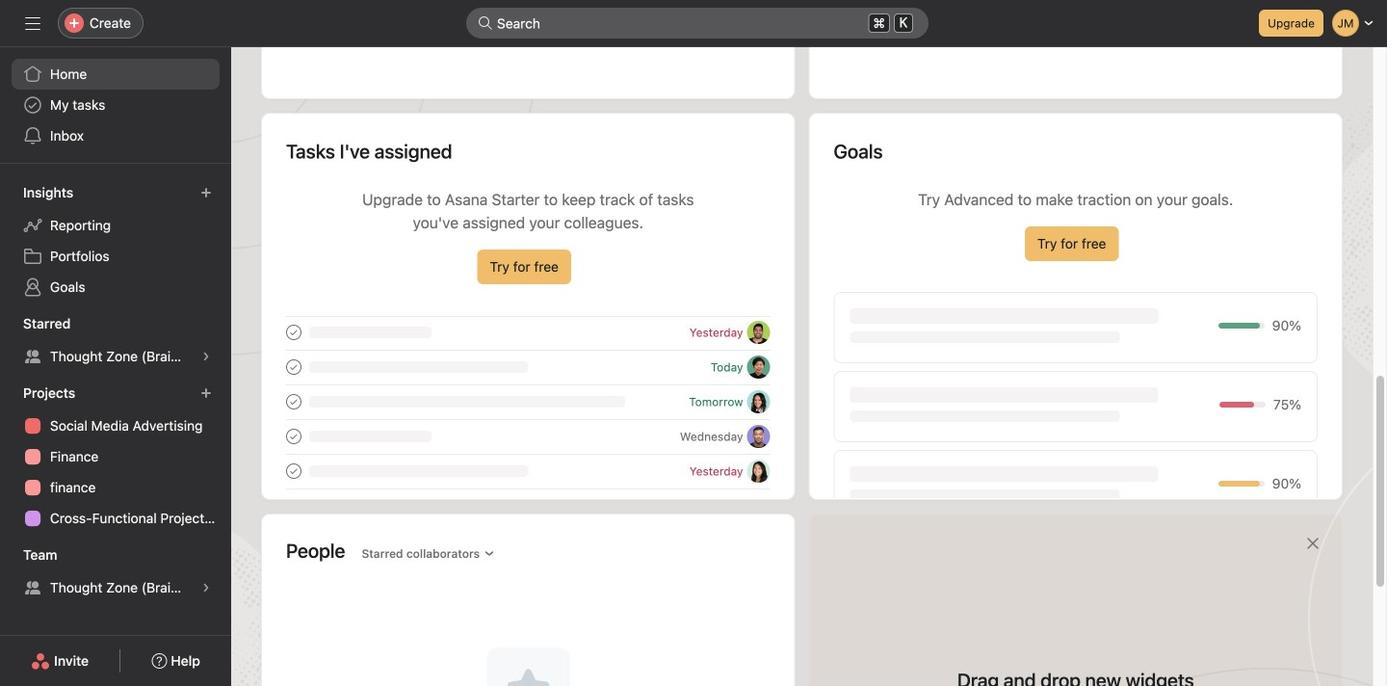 Task type: describe. For each thing, give the bounding box(es) containing it.
hide sidebar image
[[25, 15, 40, 31]]

teams element
[[0, 538, 231, 607]]

new project or portfolio image
[[200, 387, 212, 399]]

see details, thought zone (brainstorm space) image for starred element
[[200, 351, 212, 362]]

starred element
[[0, 306, 231, 376]]



Task type: locate. For each thing, give the bounding box(es) containing it.
prominent image
[[478, 15, 493, 31]]

None field
[[466, 8, 929, 39]]

see details, thought zone (brainstorm space) image for teams element
[[200, 582, 212, 594]]

1 vertical spatial see details, thought zone (brainstorm space) image
[[200, 582, 212, 594]]

1 see details, thought zone (brainstorm space) image from the top
[[200, 351, 212, 362]]

Search tasks, projects, and more text field
[[466, 8, 929, 39]]

projects element
[[0, 376, 231, 538]]

see details, thought zone (brainstorm space) image inside teams element
[[200, 582, 212, 594]]

global element
[[0, 47, 231, 163]]

dismiss image
[[1306, 536, 1321, 551]]

0 vertical spatial see details, thought zone (brainstorm space) image
[[200, 351, 212, 362]]

see details, thought zone (brainstorm space) image inside starred element
[[200, 351, 212, 362]]

insights element
[[0, 175, 231, 306]]

2 see details, thought zone (brainstorm space) image from the top
[[200, 582, 212, 594]]

new insights image
[[200, 187, 212, 198]]

see details, thought zone (brainstorm space) image
[[200, 351, 212, 362], [200, 582, 212, 594]]



Task type: vqa. For each thing, say whether or not it's contained in the screenshot.
field on the top
yes



